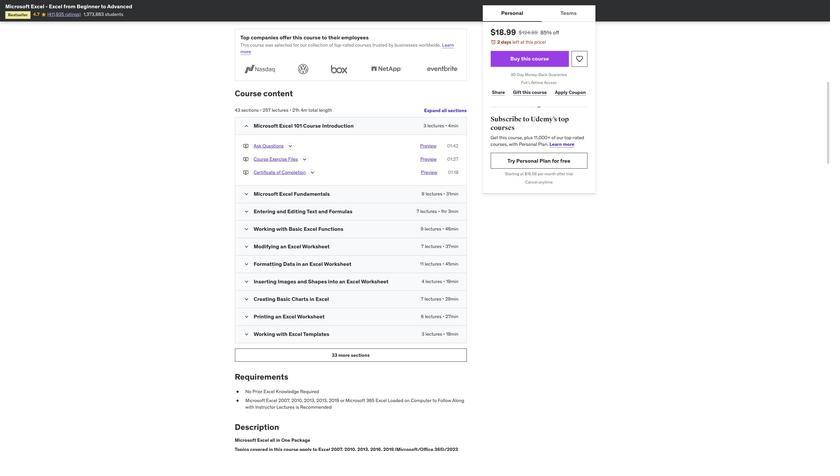 Task type: vqa. For each thing, say whether or not it's contained in the screenshot.
Coupon
yes



Task type: locate. For each thing, give the bounding box(es) containing it.
• left 29min
[[442, 297, 444, 303]]

this inside the get this course, plus 11,000+ of our top-rated courses, with personal plan.
[[499, 135, 507, 141]]

1 vertical spatial personal
[[519, 141, 537, 147]]

course down the companies
[[250, 42, 264, 48]]

microsoft for microsoft excel all in one package
[[235, 438, 256, 444]]

2 small image from the top
[[243, 191, 250, 198]]

show lecture description image for course exercise files
[[301, 156, 308, 163]]

show lecture description image up files
[[287, 143, 294, 150]]

• left 27min
[[443, 314, 444, 320]]

try
[[508, 158, 515, 164]]

with down course,
[[509, 141, 518, 147]]

alarm image
[[491, 39, 496, 45]]

off
[[553, 29, 559, 36]]

was
[[265, 42, 273, 48]]

all inside the expand all sections dropdown button
[[442, 108, 447, 114]]

collection
[[308, 42, 328, 48]]

preview left 01:27
[[420, 156, 437, 162]]

days
[[501, 39, 511, 45]]

lectures for modifying an excel worksheet
[[425, 244, 442, 250]]

buy this course
[[510, 55, 549, 62]]

1 vertical spatial 9
[[421, 226, 423, 232]]

1 vertical spatial at
[[520, 172, 524, 177]]

2 horizontal spatial of
[[551, 135, 556, 141]]

course up certificate
[[254, 156, 268, 162]]

1 vertical spatial working
[[254, 331, 275, 338]]

package
[[291, 438, 310, 444]]

1 vertical spatial of
[[551, 135, 556, 141]]

1 horizontal spatial our
[[557, 135, 563, 141]]

0 vertical spatial personal
[[501, 10, 523, 16]]

microsoft for microsoft excel 2007, 2010, 2013, 2013, 2019 or microsoft 365 excel loaded on computer to follow along with instructor lectures is recommended
[[245, 398, 265, 404]]

with up "modifying an excel worksheet"
[[276, 226, 287, 233]]

small image for microsoft excel fundamentals
[[243, 191, 250, 198]]

modifying an excel worksheet
[[254, 244, 330, 250]]

7 lectures • 37min
[[421, 244, 458, 250]]

0 vertical spatial top-
[[334, 42, 343, 48]]

course down lifetime
[[532, 89, 547, 95]]

exercise
[[270, 156, 287, 162]]

1 horizontal spatial courses
[[491, 124, 515, 132]]

2 horizontal spatial more
[[563, 141, 574, 147]]

0 vertical spatial more
[[240, 49, 251, 55]]

small image for working with excel templates
[[243, 332, 250, 338]]

of down their
[[329, 42, 333, 48]]

content
[[263, 89, 293, 99]]

43
[[235, 107, 240, 113]]

2 small image from the top
[[243, 226, 250, 233]]

small image for formatting data in an excel worksheet
[[243, 261, 250, 268]]

11,000+
[[534, 135, 550, 141]]

full
[[521, 80, 528, 85]]

lectures right 6
[[425, 314, 442, 320]]

in
[[296, 261, 301, 268], [310, 296, 314, 303], [276, 438, 280, 444]]

1 horizontal spatial learn more
[[550, 141, 574, 147]]

get this course, plus 11,000+ of our top-rated courses, with personal plan.
[[491, 135, 584, 147]]

free
[[560, 158, 570, 164]]

• left 37min
[[443, 244, 444, 250]]

in right the data
[[296, 261, 301, 268]]

1 vertical spatial in
[[310, 296, 314, 303]]

33 more sections button
[[235, 349, 467, 363]]

learn more up free
[[550, 141, 574, 147]]

0 vertical spatial all
[[442, 108, 447, 114]]

19min
[[446, 279, 458, 285]]

1 vertical spatial xsmall image
[[243, 170, 248, 176]]

9 up 7 lectures • 1hr 3min at the top right
[[422, 191, 424, 197]]

for down top companies offer this course to their employees
[[293, 42, 299, 48]]

1 vertical spatial 3
[[422, 332, 424, 338]]

our right 11,000+ on the top right of the page
[[557, 135, 563, 141]]

30-
[[511, 72, 517, 77]]

1 vertical spatial preview
[[420, 156, 437, 162]]

tab list containing personal
[[483, 5, 595, 22]]

gift this course
[[513, 89, 547, 95]]

learn for top companies offer this course to their employees
[[442, 42, 454, 48]]

excel right prior
[[263, 389, 275, 395]]

1 small image from the top
[[243, 209, 250, 215]]

courses inside subscribe to udemy's top courses
[[491, 124, 515, 132]]

instructor
[[255, 405, 275, 411]]

excel up shapes
[[309, 261, 323, 268]]

personal inside button
[[501, 10, 523, 16]]

preview left the 01:18
[[421, 170, 437, 176]]

1 vertical spatial show lecture description image
[[301, 156, 308, 163]]

3 small image from the top
[[243, 261, 250, 268]]

small image
[[243, 209, 250, 215], [243, 226, 250, 233], [243, 244, 250, 250], [243, 279, 250, 286], [243, 297, 250, 303]]

6
[[421, 314, 424, 320]]

4
[[422, 279, 424, 285]]

lectures for working with excel templates
[[425, 332, 442, 338]]

3 down expand
[[424, 123, 426, 129]]

3 down 6
[[422, 332, 424, 338]]

course up back
[[532, 55, 549, 62]]

lectures up 6 lectures • 27min
[[425, 297, 441, 303]]

and right images
[[297, 279, 307, 285]]

3 lectures • 4min
[[424, 123, 458, 129]]

entering
[[254, 208, 275, 215]]

more right "33"
[[338, 353, 350, 359]]

learn for subscribe to udemy's top courses
[[550, 141, 562, 147]]

buy
[[510, 55, 520, 62]]

0 horizontal spatial of
[[277, 170, 281, 176]]

1 horizontal spatial or
[[537, 104, 541, 109]]

1 vertical spatial learn more
[[550, 141, 574, 147]]

lectures right 11
[[425, 261, 441, 267]]

3 for working with excel templates
[[422, 332, 424, 338]]

1 horizontal spatial learn more link
[[550, 141, 574, 147]]

learn right worldwide.
[[442, 42, 454, 48]]

xsmall image left ask
[[243, 143, 248, 150]]

guarantee
[[549, 72, 567, 77]]

questions
[[263, 143, 284, 149]]

prior
[[252, 389, 262, 395]]

course for course content
[[235, 89, 262, 99]]

microsoft for microsoft excel fundamentals
[[254, 191, 278, 197]]

with down printing an excel worksheet
[[276, 331, 287, 338]]

more
[[240, 49, 251, 55], [563, 141, 574, 147], [338, 353, 350, 359]]

1 vertical spatial our
[[557, 135, 563, 141]]

01:27
[[447, 156, 458, 162]]

2 horizontal spatial show lecture description image
[[309, 170, 316, 176]]

0 vertical spatial working
[[254, 226, 275, 233]]

0 vertical spatial course
[[235, 89, 262, 99]]

certificate
[[254, 170, 275, 176]]

sections for 33 more sections
[[351, 353, 370, 359]]

• left 257
[[260, 107, 262, 113]]

7 left 1hr on the right
[[417, 209, 419, 215]]

completion
[[282, 170, 306, 176]]

working down printing at the left
[[254, 331, 275, 338]]

price!
[[534, 39, 546, 45]]

or inside microsoft excel 2007, 2010, 2013, 2013, 2019 or microsoft 365 excel loaded on computer to follow along with instructor lectures is recommended
[[340, 398, 344, 404]]

1 xsmall image from the top
[[243, 143, 248, 150]]

and right text
[[318, 208, 328, 215]]

• left 1hr on the right
[[438, 209, 440, 215]]

• left 19min
[[443, 279, 445, 285]]

0 horizontal spatial our
[[300, 42, 307, 48]]

2 vertical spatial of
[[277, 170, 281, 176]]

0 horizontal spatial courses
[[355, 42, 371, 48]]

5 small image from the top
[[243, 332, 250, 338]]

learn more for top companies offer this course to their employees
[[240, 42, 454, 55]]

excel down inserting images and shapes into an excel worksheet
[[316, 296, 329, 303]]

employees
[[341, 34, 369, 41]]

1 vertical spatial learn
[[550, 141, 562, 147]]

1 horizontal spatial of
[[329, 42, 333, 48]]

show lecture description image right completion at the left of the page
[[309, 170, 316, 176]]

course exercise files
[[254, 156, 298, 162]]

0 vertical spatial in
[[296, 261, 301, 268]]

course
[[235, 89, 262, 99], [303, 123, 321, 129], [254, 156, 268, 162]]

small image
[[243, 123, 250, 130], [243, 191, 250, 198], [243, 261, 250, 268], [243, 314, 250, 321], [243, 332, 250, 338]]

2 vertical spatial course
[[254, 156, 268, 162]]

with left instructor
[[245, 405, 254, 411]]

• for creating basic charts in excel
[[442, 297, 444, 303]]

xsmall image
[[243, 143, 248, 150], [243, 170, 248, 176]]

this up courses,
[[499, 135, 507, 141]]

0 horizontal spatial all
[[270, 438, 275, 444]]

excel right into
[[347, 279, 360, 285]]

this
[[240, 42, 249, 48]]

to inside microsoft excel 2007, 2010, 2013, 2013, 2019 or microsoft 365 excel loaded on computer to follow along with instructor lectures is recommended
[[433, 398, 437, 404]]

0 horizontal spatial for
[[293, 42, 299, 48]]

xsmall image for no
[[235, 389, 240, 396]]

0 horizontal spatial learn more link
[[240, 42, 454, 55]]

9 down 7 lectures • 1hr 3min at the top right
[[421, 226, 423, 232]]

1 vertical spatial learn more link
[[550, 141, 574, 147]]

an
[[280, 244, 286, 250], [302, 261, 308, 268], [339, 279, 345, 285], [275, 314, 281, 320]]

1 vertical spatial courses
[[491, 124, 515, 132]]

31min
[[446, 191, 458, 197]]

0 vertical spatial 3
[[424, 123, 426, 129]]

0 vertical spatial of
[[329, 42, 333, 48]]

tab list
[[483, 5, 595, 22]]

2 horizontal spatial in
[[310, 296, 314, 303]]

learn more down the employees
[[240, 42, 454, 55]]

2 vertical spatial more
[[338, 353, 350, 359]]

0 horizontal spatial show lecture description image
[[287, 143, 294, 150]]

course inside button
[[254, 156, 268, 162]]

top- inside the get this course, plus 11,000+ of our top-rated courses, with personal plan.
[[564, 135, 573, 141]]

this right gift
[[522, 89, 531, 95]]

this inside button
[[521, 55, 531, 62]]

microsoft for microsoft excel 101 course introduction
[[254, 123, 278, 129]]

0 vertical spatial xsmall image
[[243, 143, 248, 150]]

1 vertical spatial basic
[[277, 296, 291, 303]]

4 small image from the top
[[243, 314, 250, 321]]

microsoft up entering
[[254, 191, 278, 197]]

top- down top on the right of page
[[564, 135, 573, 141]]

description
[[235, 423, 279, 433]]

microsoft down 257
[[254, 123, 278, 129]]

sections right 43
[[241, 107, 259, 113]]

• left 21h 4m
[[290, 107, 291, 113]]

2 horizontal spatial sections
[[448, 108, 467, 114]]

gift
[[513, 89, 521, 95]]

small image for creating
[[243, 297, 250, 303]]

xsmall image left course exercise files
[[243, 156, 248, 163]]

2 xsmall image from the top
[[243, 170, 248, 176]]

at right left
[[520, 39, 525, 45]]

fundamentals
[[294, 191, 330, 197]]

course up collection
[[304, 34, 321, 41]]

3 small image from the top
[[243, 244, 250, 250]]

1 vertical spatial more
[[563, 141, 574, 147]]

of
[[329, 42, 333, 48], [551, 135, 556, 141], [277, 170, 281, 176]]

4 small image from the top
[[243, 279, 250, 286]]

2007,
[[278, 398, 290, 404]]

of down course exercise files button
[[277, 170, 281, 176]]

ask questions
[[254, 143, 284, 149]]

1 vertical spatial for
[[552, 158, 559, 164]]

more up free
[[563, 141, 574, 147]]

1 horizontal spatial sections
[[351, 353, 370, 359]]

microsoft for microsoft excel - excel from beginner to advanced
[[5, 3, 30, 10]]

•
[[260, 107, 262, 113], [290, 107, 291, 113], [445, 123, 447, 129], [443, 191, 445, 197], [438, 209, 440, 215], [442, 226, 444, 232], [443, 244, 444, 250], [443, 261, 444, 267], [443, 279, 445, 285], [442, 297, 444, 303], [443, 314, 444, 320], [443, 332, 445, 338]]

0 horizontal spatial learn more
[[240, 42, 454, 55]]

per
[[538, 172, 544, 177]]

no prior excel knowledge required
[[245, 389, 319, 395]]

and left editing
[[277, 208, 286, 215]]

9
[[422, 191, 424, 197], [421, 226, 423, 232]]

of right 11,000+ on the top right of the page
[[551, 135, 556, 141]]

lectures down expand
[[427, 123, 444, 129]]

course,
[[508, 135, 523, 141]]

in for excel
[[310, 296, 314, 303]]

our inside the get this course, plus 11,000+ of our top-rated courses, with personal plan.
[[557, 135, 563, 141]]

2 2013, from the left
[[316, 398, 328, 404]]

lectures left 1hr on the right
[[420, 209, 437, 215]]

sections right "33"
[[351, 353, 370, 359]]

• for microsoft excel fundamentals
[[443, 191, 445, 197]]

• for entering and editing text and formulas
[[438, 209, 440, 215]]

1 horizontal spatial learn
[[550, 141, 562, 147]]

xsmall image
[[243, 156, 248, 163], [235, 389, 240, 396], [235, 398, 240, 405]]

2 working from the top
[[254, 331, 275, 338]]

1 horizontal spatial show lecture description image
[[301, 156, 308, 163]]

in right charts
[[310, 296, 314, 303]]

1 horizontal spatial more
[[338, 353, 350, 359]]

1 2013, from the left
[[304, 398, 315, 404]]

1 horizontal spatial 2013,
[[316, 398, 328, 404]]

1 horizontal spatial top-
[[564, 135, 573, 141]]

all left one
[[270, 438, 275, 444]]

1 horizontal spatial in
[[296, 261, 301, 268]]

at left $16.58
[[520, 172, 524, 177]]

7 for excel
[[421, 297, 423, 303]]

day
[[517, 72, 524, 77]]

7 up 11
[[421, 244, 424, 250]]

in left one
[[276, 438, 280, 444]]

courses down the employees
[[355, 42, 371, 48]]

• for inserting images and shapes into an excel worksheet
[[443, 279, 445, 285]]

course up 43
[[235, 89, 262, 99]]

2 vertical spatial xsmall image
[[235, 398, 240, 405]]

1 horizontal spatial all
[[442, 108, 447, 114]]

xsmall image for microsoft
[[235, 398, 240, 405]]

shapes
[[308, 279, 327, 285]]

sections inside dropdown button
[[448, 108, 467, 114]]

2 vertical spatial 7
[[421, 297, 423, 303]]

small image for entering
[[243, 209, 250, 215]]

lectures up 7 lectures • 1hr 3min at the top right
[[426, 191, 442, 197]]

1 working from the top
[[254, 226, 275, 233]]

loaded
[[388, 398, 403, 404]]

working
[[254, 226, 275, 233], [254, 331, 275, 338]]

0 horizontal spatial in
[[276, 438, 280, 444]]

excel up (411,935
[[49, 3, 62, 10]]

worksheet
[[302, 244, 330, 250], [324, 261, 351, 268], [361, 279, 389, 285], [297, 314, 325, 320]]

learn more for subscribe to udemy's top courses
[[550, 141, 574, 147]]

0 vertical spatial learn
[[442, 42, 454, 48]]

2 vertical spatial preview
[[421, 170, 437, 176]]

sections up the 4min
[[448, 108, 467, 114]]

this for buy
[[521, 55, 531, 62]]

sections inside 'button'
[[351, 353, 370, 359]]

0 vertical spatial or
[[537, 104, 541, 109]]

• left 45min
[[443, 261, 444, 267]]

1 horizontal spatial rated
[[573, 135, 584, 141]]

$18.99
[[491, 27, 516, 37]]

1 small image from the top
[[243, 123, 250, 130]]

selected
[[274, 42, 292, 48]]

excel down working with basic excel functions
[[288, 244, 301, 250]]

• left 46min
[[442, 226, 444, 232]]

0 horizontal spatial more
[[240, 49, 251, 55]]

0 vertical spatial learn more
[[240, 42, 454, 55]]

0 horizontal spatial learn
[[442, 42, 454, 48]]

0 vertical spatial 9
[[422, 191, 424, 197]]

small image for inserting
[[243, 279, 250, 286]]

• for printing an excel worksheet
[[443, 314, 444, 320]]

recommended
[[300, 405, 332, 411]]

learn more link up free
[[550, 141, 574, 147]]

0 vertical spatial learn more link
[[240, 42, 454, 55]]

certificate of completion button
[[254, 170, 306, 178]]

2019
[[329, 398, 339, 404]]

0 horizontal spatial or
[[340, 398, 344, 404]]

an right into
[[339, 279, 345, 285]]

2 vertical spatial show lecture description image
[[309, 170, 316, 176]]

microsoft up bestseller
[[5, 3, 30, 10]]

0 vertical spatial show lecture description image
[[287, 143, 294, 150]]

0 vertical spatial courses
[[355, 42, 371, 48]]

0 horizontal spatial top-
[[334, 42, 343, 48]]

lectures left 18min
[[425, 332, 442, 338]]

nasdaq image
[[240, 63, 279, 76]]

xsmall image left instructor
[[235, 398, 240, 405]]

show lecture description image for ask questions
[[287, 143, 294, 150]]

1 vertical spatial rated
[[573, 135, 584, 141]]

30-day money-back guarantee full lifetime access
[[511, 72, 567, 85]]

courses
[[355, 42, 371, 48], [491, 124, 515, 132]]

month
[[545, 172, 556, 177]]

courses down subscribe in the right of the page
[[491, 124, 515, 132]]

top- down their
[[334, 42, 343, 48]]

microsoft left "365"
[[346, 398, 365, 404]]

9 lectures • 31min
[[422, 191, 458, 197]]

learn right plan.
[[550, 141, 562, 147]]

to left 'udemy's'
[[523, 115, 529, 124]]

0 horizontal spatial rated
[[343, 42, 354, 48]]

show lecture description image right files
[[301, 156, 308, 163]]

courses,
[[491, 141, 508, 147]]

this for get
[[499, 135, 507, 141]]

1 vertical spatial all
[[270, 438, 275, 444]]

1 vertical spatial xsmall image
[[235, 389, 240, 396]]

xsmall image left certificate
[[243, 170, 248, 176]]

expand all sections button
[[424, 104, 467, 117]]

1 vertical spatial top-
[[564, 135, 573, 141]]

0 vertical spatial 7
[[417, 209, 419, 215]]

• for modifying an excel worksheet
[[443, 244, 444, 250]]

creating basic charts in excel
[[254, 296, 329, 303]]

one
[[281, 438, 290, 444]]

5 small image from the top
[[243, 297, 250, 303]]

show lecture description image
[[287, 143, 294, 150], [301, 156, 308, 163], [309, 170, 316, 176]]

all right expand
[[442, 108, 447, 114]]

to
[[101, 3, 106, 10], [322, 34, 327, 41], [523, 115, 529, 124], [433, 398, 437, 404]]

working down entering
[[254, 226, 275, 233]]

microsoft excel all in one package
[[235, 438, 310, 444]]

2 vertical spatial in
[[276, 438, 280, 444]]

personal down plus
[[519, 141, 537, 147]]

• left 31min
[[443, 191, 445, 197]]

excel down description
[[257, 438, 269, 444]]

9 for working with basic excel functions
[[421, 226, 423, 232]]

0 horizontal spatial 2013,
[[304, 398, 315, 404]]

preview down 3 lectures • 4min
[[420, 143, 437, 149]]

microsoft down prior
[[245, 398, 265, 404]]

1 vertical spatial or
[[340, 398, 344, 404]]

microsoft down description
[[235, 438, 256, 444]]

0 vertical spatial preview
[[420, 143, 437, 149]]

3min
[[448, 209, 458, 215]]

with
[[509, 141, 518, 147], [276, 226, 287, 233], [276, 331, 287, 338], [245, 405, 254, 411]]

learn more link for top companies offer this course to their employees
[[240, 42, 454, 55]]



Task type: describe. For each thing, give the bounding box(es) containing it.
365
[[366, 398, 375, 404]]

0 horizontal spatial sections
[[241, 107, 259, 113]]

$124.99
[[519, 29, 538, 36]]

working for working with basic excel functions
[[254, 226, 275, 233]]

expand
[[424, 108, 441, 114]]

small image for modifying
[[243, 244, 250, 250]]

9 for microsoft excel fundamentals
[[422, 191, 424, 197]]

more for subscribe to udemy's top courses
[[563, 141, 574, 147]]

2010,
[[291, 398, 303, 404]]

netapp image
[[367, 63, 406, 76]]

teams button
[[542, 5, 595, 21]]

course inside button
[[532, 55, 549, 62]]

rated inside the get this course, plus 11,000+ of our top-rated courses, with personal plan.
[[573, 135, 584, 141]]

to inside subscribe to udemy's top courses
[[523, 115, 529, 124]]

• for microsoft excel 101 course introduction
[[445, 123, 447, 129]]

files
[[288, 156, 298, 162]]

excel down printing an excel worksheet
[[289, 331, 302, 338]]

this right offer
[[293, 34, 302, 41]]

xsmall image for certificate of completion
[[243, 170, 248, 176]]

total
[[308, 107, 318, 113]]

lectures for microsoft excel fundamentals
[[426, 191, 442, 197]]

lectures right 257
[[272, 107, 288, 113]]

• for working with excel templates
[[443, 332, 445, 338]]

images
[[278, 279, 296, 285]]

inserting images and shapes into an excel worksheet
[[254, 279, 389, 285]]

students
[[105, 11, 123, 17]]

advanced
[[107, 3, 132, 10]]

29min
[[445, 297, 458, 303]]

excel right "365"
[[376, 398, 387, 404]]

7 for and
[[417, 209, 419, 215]]

small image for microsoft excel 101 course introduction
[[243, 123, 250, 130]]

1 vertical spatial course
[[303, 123, 321, 129]]

7 lectures • 1hr 3min
[[417, 209, 458, 215]]

box image
[[328, 63, 350, 76]]

small image for printing an excel worksheet
[[243, 314, 250, 321]]

1hr
[[441, 209, 447, 215]]

lectures for entering and editing text and formulas
[[420, 209, 437, 215]]

an right printing at the left
[[275, 314, 281, 320]]

0 vertical spatial for
[[293, 42, 299, 48]]

lectures for inserting images and shapes into an excel worksheet
[[425, 279, 442, 285]]

top companies offer this course to their employees
[[240, 34, 369, 41]]

udemy's
[[531, 115, 557, 124]]

gift this course link
[[512, 86, 548, 99]]

show lecture description image for certificate of completion
[[309, 170, 316, 176]]

no
[[245, 389, 251, 395]]

• for working with basic excel functions
[[442, 226, 444, 232]]

learn more link for subscribe to udemy's top courses
[[550, 141, 574, 147]]

after
[[557, 172, 565, 177]]

01:18
[[448, 170, 458, 176]]

excel down text
[[304, 226, 317, 233]]

excel up 4.7
[[31, 3, 44, 10]]

to up "1,373,883 students"
[[101, 3, 106, 10]]

back
[[539, 72, 548, 77]]

with inside microsoft excel 2007, 2010, 2013, 2013, 2019 or microsoft 365 excel loaded on computer to follow along with instructor lectures is recommended
[[245, 405, 254, 411]]

sections for expand all sections
[[448, 108, 467, 114]]

get
[[491, 135, 498, 141]]

lectures for formatting data in an excel worksheet
[[425, 261, 441, 267]]

excel down creating basic charts in excel
[[283, 314, 296, 320]]

apply coupon button
[[554, 86, 587, 99]]

access
[[544, 80, 557, 85]]

working with excel templates
[[254, 331, 329, 338]]

subscribe to udemy's top courses
[[491, 115, 569, 132]]

preview for 01:27
[[420, 156, 437, 162]]

personal button
[[483, 5, 542, 21]]

0 vertical spatial our
[[300, 42, 307, 48]]

an right the data
[[302, 261, 308, 268]]

microsoft excel 2007, 2010, 2013, 2013, 2019 or microsoft 365 excel loaded on computer to follow along with instructor lectures is recommended
[[245, 398, 464, 411]]

excel up instructor
[[266, 398, 277, 404]]

modifying
[[254, 244, 279, 250]]

with inside the get this course, plus 11,000+ of our top-rated courses, with personal plan.
[[509, 141, 518, 147]]

course exercise files button
[[254, 156, 298, 164]]

subscribe
[[491, 115, 522, 124]]

functions
[[318, 226, 343, 233]]

inserting
[[254, 279, 277, 285]]

101
[[294, 123, 302, 129]]

working for working with excel templates
[[254, 331, 275, 338]]

templates
[[303, 331, 329, 338]]

microsoft excel 101 course introduction
[[254, 123, 354, 129]]

more for top companies offer this course to their employees
[[240, 49, 251, 55]]

to left their
[[322, 34, 327, 41]]

plus
[[524, 135, 533, 141]]

lectures for microsoft excel 101 course introduction
[[427, 123, 444, 129]]

2 horizontal spatial and
[[318, 208, 328, 215]]

of inside button
[[277, 170, 281, 176]]

into
[[328, 279, 338, 285]]

excel left 101
[[279, 123, 293, 129]]

ask questions button
[[254, 143, 284, 151]]

volkswagen image
[[296, 63, 310, 76]]

1 horizontal spatial for
[[552, 158, 559, 164]]

2 vertical spatial personal
[[516, 158, 538, 164]]

on
[[404, 398, 410, 404]]

offer
[[280, 34, 292, 41]]

small image for working
[[243, 226, 250, 233]]

text
[[307, 208, 317, 215]]

xsmall image for ask questions
[[243, 143, 248, 150]]

money-
[[525, 72, 539, 77]]

left
[[512, 39, 519, 45]]

working with basic excel functions
[[254, 226, 343, 233]]

an right modifying
[[280, 244, 286, 250]]

of inside the get this course, plus 11,000+ of our top-rated courses, with personal plan.
[[551, 135, 556, 141]]

45min
[[445, 261, 458, 267]]

preview for 01:18
[[421, 170, 437, 176]]

businesses
[[394, 42, 418, 48]]

formatting data in an excel worksheet
[[254, 261, 351, 268]]

coupon
[[569, 89, 586, 95]]

0 vertical spatial rated
[[343, 42, 354, 48]]

2
[[497, 39, 500, 45]]

lifetime
[[529, 80, 543, 85]]

$16.58
[[525, 172, 537, 177]]

certificate of completion
[[254, 170, 306, 176]]

plan
[[540, 158, 551, 164]]

4.7
[[33, 11, 40, 17]]

0 vertical spatial at
[[520, 39, 525, 45]]

3 for microsoft excel 101 course introduction
[[424, 123, 426, 129]]

course for course exercise files
[[254, 156, 268, 162]]

1 vertical spatial 7
[[421, 244, 424, 250]]

eventbrite image
[[423, 63, 461, 76]]

excel up editing
[[279, 191, 293, 197]]

this down $124.99
[[526, 39, 533, 45]]

2 days left at this price!
[[497, 39, 546, 45]]

1 horizontal spatial and
[[297, 279, 307, 285]]

worldwide.
[[419, 42, 441, 48]]

wishlist image
[[575, 55, 583, 63]]

85%
[[540, 29, 552, 36]]

starting
[[505, 172, 519, 177]]

6 lectures • 27min
[[421, 314, 458, 320]]

plan.
[[538, 141, 548, 147]]

this for gift
[[522, 89, 531, 95]]

formulas
[[329, 208, 352, 215]]

lectures for working with basic excel functions
[[425, 226, 441, 232]]

33
[[332, 353, 337, 359]]

at inside starting at $16.58 per month after trial cancel anytime
[[520, 172, 524, 177]]

computer
[[411, 398, 432, 404]]

this course was selected for our collection of top-rated courses trusted by businesses worldwide.
[[240, 42, 441, 48]]

entering and editing text and formulas
[[254, 208, 352, 215]]

apply
[[555, 89, 568, 95]]

0 horizontal spatial and
[[277, 208, 286, 215]]

33 more sections
[[332, 353, 370, 359]]

1,373,883
[[83, 11, 104, 17]]

buy this course button
[[491, 51, 569, 67]]

from
[[63, 3, 76, 10]]

printing
[[254, 314, 274, 320]]

microsoft excel fundamentals
[[254, 191, 330, 197]]

anytime
[[538, 180, 553, 185]]

0 vertical spatial basic
[[289, 226, 303, 233]]

4min
[[448, 123, 458, 129]]

0 vertical spatial xsmall image
[[243, 156, 248, 163]]

apply coupon
[[555, 89, 586, 95]]

• for formatting data in an excel worksheet
[[443, 261, 444, 267]]

requirements
[[235, 372, 288, 383]]

lectures for printing an excel worksheet
[[425, 314, 442, 320]]

lectures for creating basic charts in excel
[[425, 297, 441, 303]]

in for one
[[276, 438, 280, 444]]

4 lectures • 19min
[[422, 279, 458, 285]]

personal inside the get this course, plus 11,000+ of our top-rated courses, with personal plan.
[[519, 141, 537, 147]]

more inside 'button'
[[338, 353, 350, 359]]



